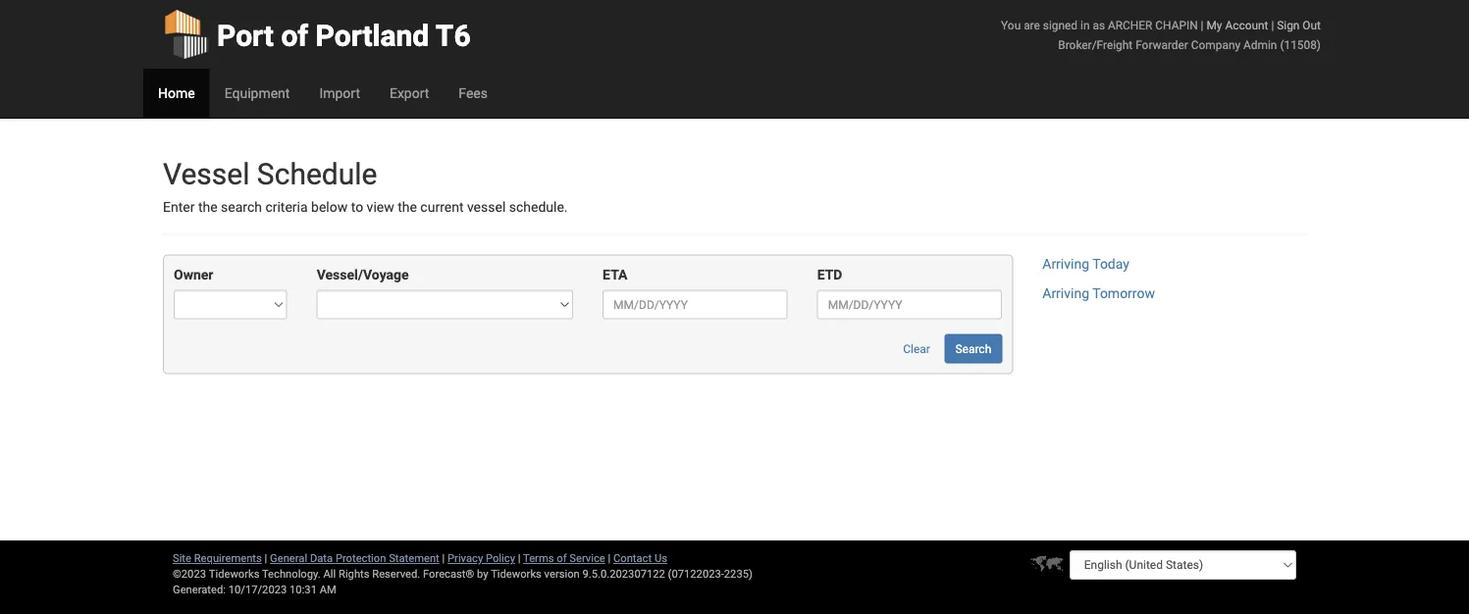 Task type: locate. For each thing, give the bounding box(es) containing it.
of
[[281, 18, 308, 53], [557, 552, 567, 565]]

out
[[1303, 18, 1321, 32]]

1 the from the left
[[198, 199, 217, 215]]

view
[[367, 199, 394, 215]]

| up forecast®
[[442, 552, 445, 565]]

| up tideworks
[[518, 552, 521, 565]]

0 vertical spatial of
[[281, 18, 308, 53]]

company
[[1191, 38, 1241, 52]]

tideworks
[[491, 568, 542, 580]]

arriving up arriving tomorrow link
[[1042, 256, 1089, 272]]

to
[[351, 199, 363, 215]]

site
[[173, 552, 191, 565]]

import button
[[305, 69, 375, 118]]

export button
[[375, 69, 444, 118]]

equipment button
[[210, 69, 305, 118]]

contact us link
[[613, 552, 667, 565]]

of up version
[[557, 552, 567, 565]]

search
[[955, 342, 991, 356]]

sign
[[1277, 18, 1300, 32]]

data
[[310, 552, 333, 565]]

t6
[[436, 18, 471, 53]]

arriving down arriving today
[[1042, 285, 1089, 302]]

| up 9.5.0.202307122
[[608, 552, 611, 565]]

account
[[1225, 18, 1268, 32]]

arriving today link
[[1042, 256, 1129, 272]]

technology.
[[262, 568, 321, 580]]

equipment
[[224, 85, 290, 101]]

0 horizontal spatial the
[[198, 199, 217, 215]]

vessel
[[163, 157, 250, 191]]

1 arriving from the top
[[1042, 256, 1089, 272]]

the
[[198, 199, 217, 215], [398, 199, 417, 215]]

current
[[420, 199, 464, 215]]

fees
[[459, 85, 488, 101]]

home button
[[143, 69, 210, 118]]

of right port
[[281, 18, 308, 53]]

version
[[544, 568, 580, 580]]

my account link
[[1207, 18, 1268, 32]]

vessel/voyage
[[317, 267, 409, 283]]

(07122023-
[[668, 568, 724, 580]]

10/17/2023
[[228, 583, 287, 596]]

in
[[1081, 18, 1090, 32]]

clear
[[903, 342, 930, 356]]

schedule
[[257, 157, 377, 191]]

|
[[1201, 18, 1204, 32], [1271, 18, 1274, 32], [265, 552, 267, 565], [442, 552, 445, 565], [518, 552, 521, 565], [608, 552, 611, 565]]

forwarder
[[1136, 38, 1188, 52]]

1 vertical spatial arriving
[[1042, 285, 1089, 302]]

the right enter
[[198, 199, 217, 215]]

us
[[654, 552, 667, 565]]

contact
[[613, 552, 652, 565]]

are
[[1024, 18, 1040, 32]]

privacy
[[448, 552, 483, 565]]

port of portland t6 link
[[163, 0, 471, 69]]

(11508)
[[1280, 38, 1321, 52]]

0 vertical spatial arriving
[[1042, 256, 1089, 272]]

search
[[221, 199, 262, 215]]

service
[[570, 552, 605, 565]]

| left sign
[[1271, 18, 1274, 32]]

2 arriving from the top
[[1042, 285, 1089, 302]]

vessel
[[467, 199, 506, 215]]

1 horizontal spatial the
[[398, 199, 417, 215]]

the right the view
[[398, 199, 417, 215]]

1 horizontal spatial of
[[557, 552, 567, 565]]

site requirements | general data protection statement | privacy policy | terms of service | contact us ©2023 tideworks technology. all rights reserved. forecast® by tideworks version 9.5.0.202307122 (07122023-2235) generated: 10/17/2023 10:31 am
[[173, 552, 753, 596]]

eta
[[603, 267, 627, 283]]

by
[[477, 568, 488, 580]]

1 vertical spatial of
[[557, 552, 567, 565]]

today
[[1092, 256, 1129, 272]]

import
[[319, 85, 360, 101]]

arriving for arriving today
[[1042, 256, 1089, 272]]

rights
[[339, 568, 369, 580]]

generated:
[[173, 583, 226, 596]]

arriving
[[1042, 256, 1089, 272], [1042, 285, 1089, 302]]

ETA text field
[[603, 290, 788, 319]]

terms of service link
[[523, 552, 605, 565]]

archer
[[1108, 18, 1153, 32]]



Task type: vqa. For each thing, say whether or not it's contained in the screenshot.
The 'Arriving Tomorrow' link
yes



Task type: describe. For each thing, give the bounding box(es) containing it.
tomorrow
[[1092, 285, 1155, 302]]

fees button
[[444, 69, 502, 118]]

portland
[[316, 18, 429, 53]]

you
[[1001, 18, 1021, 32]]

reserved.
[[372, 568, 420, 580]]

terms
[[523, 552, 554, 565]]

2235)
[[724, 568, 753, 580]]

©2023 tideworks
[[173, 568, 260, 580]]

privacy policy link
[[448, 552, 515, 565]]

etd
[[817, 267, 842, 283]]

am
[[320, 583, 336, 596]]

site requirements link
[[173, 552, 262, 565]]

owner
[[174, 267, 213, 283]]

my
[[1207, 18, 1222, 32]]

forecast®
[[423, 568, 474, 580]]

arriving for arriving tomorrow
[[1042, 285, 1089, 302]]

arriving today
[[1042, 256, 1129, 272]]

9.5.0.202307122
[[582, 568, 665, 580]]

general
[[270, 552, 307, 565]]

requirements
[[194, 552, 262, 565]]

signed
[[1043, 18, 1078, 32]]

search button
[[944, 334, 1002, 364]]

below
[[311, 199, 348, 215]]

policy
[[486, 552, 515, 565]]

0 horizontal spatial of
[[281, 18, 308, 53]]

sign out link
[[1277, 18, 1321, 32]]

arriving tomorrow link
[[1042, 285, 1155, 302]]

home
[[158, 85, 195, 101]]

schedule.
[[509, 199, 568, 215]]

10:31
[[290, 583, 317, 596]]

as
[[1093, 18, 1105, 32]]

vessel schedule enter the search criteria below to view the current vessel schedule.
[[163, 157, 568, 215]]

| left general
[[265, 552, 267, 565]]

clear button
[[892, 334, 941, 364]]

criteria
[[265, 199, 308, 215]]

port of portland t6
[[217, 18, 471, 53]]

admin
[[1243, 38, 1277, 52]]

statement
[[389, 552, 439, 565]]

port
[[217, 18, 274, 53]]

all
[[323, 568, 336, 580]]

enter
[[163, 199, 195, 215]]

broker/freight
[[1058, 38, 1133, 52]]

2 the from the left
[[398, 199, 417, 215]]

you are signed in as archer chapin | my account | sign out broker/freight forwarder company admin (11508)
[[1001, 18, 1321, 52]]

export
[[390, 85, 429, 101]]

of inside site requirements | general data protection statement | privacy policy | terms of service | contact us ©2023 tideworks technology. all rights reserved. forecast® by tideworks version 9.5.0.202307122 (07122023-2235) generated: 10/17/2023 10:31 am
[[557, 552, 567, 565]]

arriving tomorrow
[[1042, 285, 1155, 302]]

ETD text field
[[817, 290, 1002, 319]]

general data protection statement link
[[270, 552, 439, 565]]

| left my
[[1201, 18, 1204, 32]]

protection
[[336, 552, 386, 565]]

chapin
[[1155, 18, 1198, 32]]



